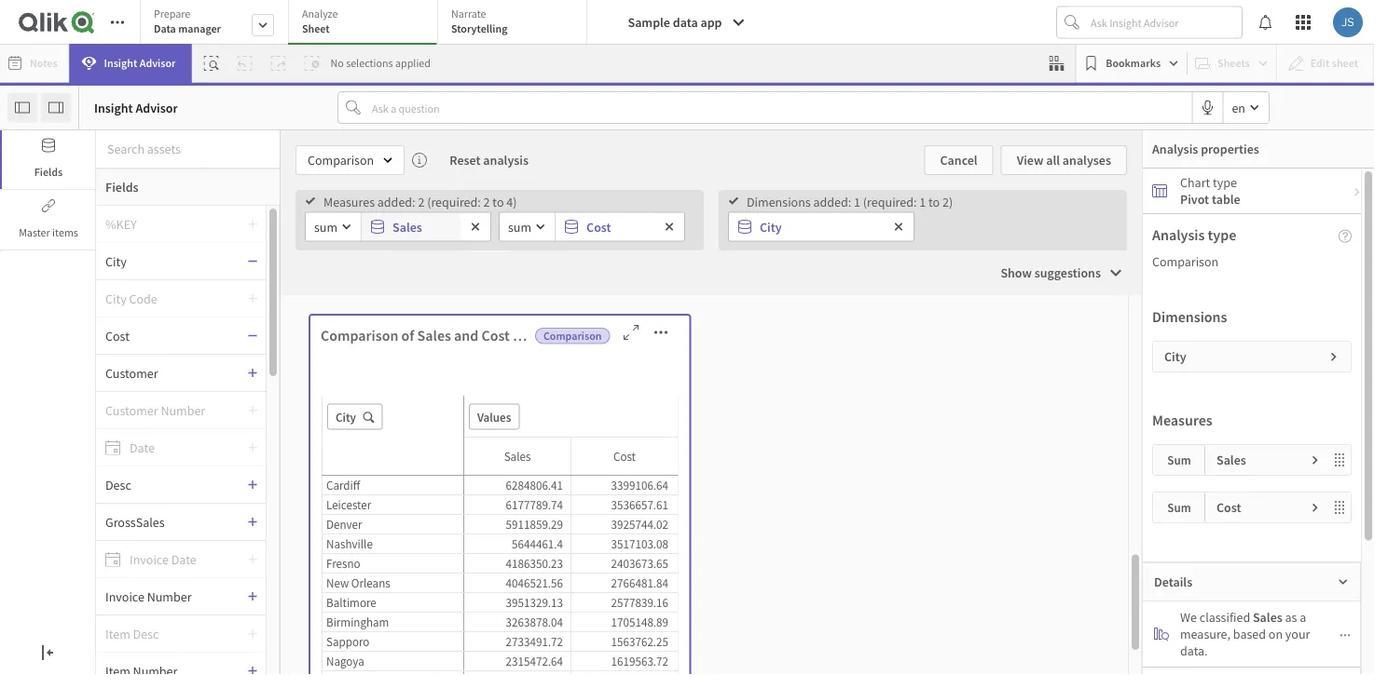 Task type: locate. For each thing, give the bounding box(es) containing it.
nagoya
[[326, 654, 364, 669]]

0 horizontal spatial (required:
[[427, 193, 481, 210]]

fields up master items
[[34, 165, 63, 179]]

0 vertical spatial and
[[162, 139, 189, 159]]

measures
[[323, 193, 375, 210], [1152, 411, 1213, 430]]

comparison inside "dropdown button"
[[308, 152, 374, 169]]

and
[[162, 139, 189, 159], [454, 326, 479, 345]]

advisor down insight advisor dropdown button
[[136, 99, 178, 116]]

(required:
[[427, 193, 481, 210], [863, 193, 917, 210]]

comparison of sales and cost for city application
[[0, 0, 1374, 676], [8, 129, 683, 394]]

0 horizontal spatial 2
[[418, 193, 424, 210]]

small image
[[1352, 186, 1363, 198], [1328, 351, 1340, 363], [1310, 455, 1321, 466], [1310, 502, 1321, 514], [1337, 577, 1349, 588]]

0 vertical spatial dimensions
[[747, 193, 811, 210]]

type inside chart type pivot table
[[1213, 174, 1237, 191]]

hide assets image
[[15, 100, 30, 115]]

pivot table image
[[1152, 184, 1167, 199]]

0 horizontal spatial deselect field image
[[664, 221, 675, 233]]

city
[[248, 139, 276, 159], [760, 219, 782, 235], [105, 253, 127, 270], [534, 326, 559, 345], [1164, 349, 1186, 365], [336, 409, 356, 425]]

comparison up 'search' image
[[321, 326, 398, 345]]

1 horizontal spatial and
[[454, 326, 479, 345]]

tab list
[[140, 0, 594, 47]]

insight advisor down insight advisor dropdown button
[[94, 99, 178, 116]]

dimensions for dimensions
[[1152, 308, 1227, 326]]

1 horizontal spatial deselect field image
[[893, 221, 904, 233]]

type right the chart
[[1213, 174, 1237, 191]]

smart search image
[[204, 56, 219, 71]]

1 vertical spatial of
[[401, 326, 414, 345]]

2 sum button from the left
[[500, 213, 555, 241]]

deselect field image
[[470, 221, 481, 233]]

narrate storytelling
[[451, 7, 507, 36]]

0 horizontal spatial and
[[162, 139, 189, 159]]

comparison of sales and cost for city
[[19, 139, 276, 159], [321, 326, 559, 345]]

advisor
[[140, 56, 176, 70], [136, 99, 178, 116]]

customer menu item
[[96, 355, 266, 392]]

0 horizontal spatial fields
[[34, 165, 63, 179]]

master items
[[19, 226, 78, 240]]

data
[[673, 14, 698, 31]]

1 added: from the left
[[377, 193, 415, 210]]

sum button
[[306, 213, 361, 241], [500, 213, 555, 241]]

analysis up the chart
[[1152, 141, 1198, 158]]

1 vertical spatial sum
[[1167, 500, 1191, 516]]

based
[[1233, 626, 1266, 643]]

2 analysis from the top
[[1152, 226, 1205, 244]]

4)
[[506, 193, 517, 210]]

chart
[[1180, 174, 1210, 191]]

0 horizontal spatial city button
[[96, 253, 247, 270]]

2 sum button from the top
[[1153, 493, 1205, 523]]

1 horizontal spatial sum
[[508, 219, 531, 235]]

0 horizontal spatial comparison of sales and cost for city
[[19, 139, 276, 159]]

2 added: from the left
[[813, 193, 851, 210]]

cost button
[[556, 213, 654, 241], [96, 328, 247, 344]]

2 deselect field image from the left
[[893, 221, 904, 233]]

to for 1
[[929, 193, 940, 210]]

table
[[1212, 191, 1240, 208]]

1 horizontal spatial to
[[929, 193, 940, 210]]

Ask a question text field
[[368, 93, 1192, 123]]

1 horizontal spatial added:
[[813, 193, 851, 210]]

measures added: 2 (required: 2 to 4)
[[323, 193, 517, 210]]

0 vertical spatial sum button
[[1153, 446, 1205, 475]]

insight inside insight advisor dropdown button
[[104, 56, 137, 70]]

1
[[854, 193, 860, 210], [919, 193, 926, 210]]

we
[[1180, 610, 1197, 626]]

0 horizontal spatial 1
[[854, 193, 860, 210]]

comparison up "measures added: 2 (required: 2 to 4)"
[[308, 152, 374, 169]]

0 vertical spatial for
[[225, 139, 245, 159]]

0 vertical spatial city button
[[729, 213, 884, 241]]

1 sum button from the left
[[306, 213, 361, 241]]

1 vertical spatial for
[[513, 326, 531, 345]]

1 sum from the left
[[314, 219, 338, 235]]

bookmarks
[[1106, 56, 1161, 70]]

1 (required: from the left
[[427, 193, 481, 210]]

type down table
[[1208, 226, 1236, 244]]

cost inside cost button
[[586, 219, 611, 235]]

analyze image
[[1154, 627, 1169, 642]]

3517103.08
[[611, 536, 668, 552]]

prepare
[[154, 7, 190, 21]]

analysis for analysis properties
[[1152, 141, 1198, 158]]

advisor down data
[[140, 56, 176, 70]]

Ask Insight Advisor text field
[[1087, 7, 1242, 37]]

0 horizontal spatial sum
[[314, 219, 338, 235]]

2 sum from the left
[[508, 219, 531, 235]]

2)
[[942, 193, 953, 210]]

sales button
[[362, 213, 461, 241]]

sum button down the 4)
[[500, 213, 555, 241]]

1 vertical spatial measures
[[1152, 411, 1213, 430]]

app
[[700, 14, 722, 31]]

1 analysis from the top
[[1152, 141, 1198, 158]]

1 horizontal spatial 2
[[483, 193, 490, 210]]

0 vertical spatial cost button
[[556, 213, 654, 241]]

1 sum from the top
[[1167, 453, 1191, 468]]

0 vertical spatial sum
[[1167, 453, 1191, 468]]

2
[[418, 193, 424, 210], [483, 193, 490, 210]]

sum
[[314, 219, 338, 235], [508, 219, 531, 235]]

cost
[[192, 139, 222, 159], [586, 219, 611, 235], [481, 326, 510, 345], [105, 328, 129, 344], [613, 449, 636, 464], [1217, 500, 1241, 516]]

1 to from the left
[[493, 193, 504, 210]]

1 horizontal spatial comparison of sales and cost for city
[[321, 326, 559, 345]]

1 horizontal spatial 1
[[919, 193, 926, 210]]

storytelling
[[451, 21, 507, 36]]

customer
[[105, 365, 158, 382]]

0 horizontal spatial to
[[493, 193, 504, 210]]

0 horizontal spatial of
[[106, 139, 119, 159]]

0 vertical spatial insight
[[104, 56, 137, 70]]

1 horizontal spatial of
[[401, 326, 414, 345]]

sum down comparison "dropdown button"
[[314, 219, 338, 235]]

details
[[1154, 574, 1192, 591]]

1 vertical spatial sum button
[[1153, 493, 1205, 523]]

0 horizontal spatial dimensions
[[747, 193, 811, 210]]

0 vertical spatial advisor
[[140, 56, 176, 70]]

1 vertical spatial insight
[[94, 99, 133, 116]]

(required: for 1
[[863, 193, 917, 210]]

measures for measures
[[1152, 411, 1213, 430]]

1 1 from the left
[[854, 193, 860, 210]]

small image for sales
[[1310, 455, 1321, 466]]

1 vertical spatial insight advisor
[[94, 99, 178, 116]]

2 left the 4)
[[483, 193, 490, 210]]

1 vertical spatial comparison of sales and cost for city
[[321, 326, 559, 345]]

advisor inside insight advisor dropdown button
[[140, 56, 176, 70]]

2577839.16
[[611, 595, 668, 611]]

data.
[[1180, 643, 1208, 660]]

2 sum from the top
[[1167, 500, 1191, 516]]

of
[[106, 139, 119, 159], [401, 326, 414, 345]]

to left the 4)
[[493, 193, 504, 210]]

added: for dimensions
[[813, 193, 851, 210]]

1 vertical spatial cost button
[[96, 328, 247, 344]]

fields button
[[0, 131, 95, 189], [2, 131, 95, 189], [96, 169, 280, 206]]

1 vertical spatial dimensions
[[1152, 308, 1227, 326]]

sum button down comparison "dropdown button"
[[306, 213, 361, 241]]

comparison left full screen icon
[[543, 329, 602, 344]]

help image
[[1339, 229, 1352, 242]]

sheet
[[302, 21, 330, 36]]

0 vertical spatial type
[[1213, 174, 1237, 191]]

measures for measures added: 2 (required: 2 to 4)
[[323, 193, 375, 210]]

(required: up deselect field image
[[427, 193, 481, 210]]

type for chart type pivot table
[[1213, 174, 1237, 191]]

1 horizontal spatial (required:
[[863, 193, 917, 210]]

item number menu item
[[96, 653, 266, 676]]

0 vertical spatial insight advisor
[[104, 56, 176, 70]]

0 vertical spatial comparison of sales and cost for city
[[19, 139, 276, 159]]

cost button inside menu item
[[96, 328, 247, 344]]

no selections applied
[[330, 56, 431, 70]]

nashville
[[326, 536, 373, 552]]

cost inside cost menu item
[[105, 328, 129, 344]]

analysis
[[1152, 141, 1198, 158], [1152, 226, 1205, 244]]

deselect field image
[[664, 221, 675, 233], [893, 221, 904, 233]]

menu
[[96, 206, 280, 676]]

0 vertical spatial measures
[[323, 193, 375, 210]]

2403673.65
[[611, 556, 668, 571]]

we classified sales
[[1180, 610, 1282, 626]]

reset analysis button
[[435, 145, 544, 175]]

desc button
[[96, 477, 247, 494]]

0 horizontal spatial measures
[[323, 193, 375, 210]]

0 horizontal spatial added:
[[377, 193, 415, 210]]

1 horizontal spatial city button
[[729, 213, 884, 241]]

1 horizontal spatial dimensions
[[1152, 308, 1227, 326]]

baltimore
[[326, 595, 376, 611]]

full screen image
[[616, 323, 646, 342]]

fields
[[34, 165, 63, 179], [105, 179, 139, 196]]

2 up sales button on the left top of page
[[418, 193, 424, 210]]

invoice
[[105, 589, 144, 605]]

menu containing city
[[96, 206, 280, 676]]

move image
[[1332, 501, 1351, 516]]

2766481.84
[[611, 576, 668, 591]]

(required: for 2
[[427, 193, 481, 210]]

prepare data manager
[[154, 7, 221, 36]]

show suggestions button
[[986, 258, 1134, 288]]

hide properties image
[[48, 100, 63, 115]]

2 master items button from the left
[[2, 191, 95, 250]]

Search assets text field
[[96, 132, 280, 166]]

1 vertical spatial city button
[[96, 253, 247, 270]]

city button inside menu item
[[96, 253, 247, 270]]

insight advisor
[[104, 56, 176, 70], [94, 99, 178, 116]]

1 horizontal spatial measures
[[1152, 411, 1213, 430]]

2 to from the left
[[929, 193, 940, 210]]

city button down dimensions added: 1 (required: 1 to 2)
[[729, 213, 884, 241]]

analysis down pivot
[[1152, 226, 1205, 244]]

4046521.56
[[506, 576, 563, 591]]

0 horizontal spatial cost button
[[96, 328, 247, 344]]

insight advisor down data
[[104, 56, 176, 70]]

6284806.41
[[506, 478, 563, 493]]

to
[[493, 193, 504, 210], [929, 193, 940, 210]]

(required: left 2)
[[863, 193, 917, 210]]

2 (required: from the left
[[863, 193, 917, 210]]

1 horizontal spatial sum button
[[500, 213, 555, 241]]

0 horizontal spatial sum button
[[306, 213, 361, 241]]

0 vertical spatial analysis
[[1152, 141, 1198, 158]]

john smith image
[[1333, 7, 1363, 37]]

1 vertical spatial type
[[1208, 226, 1236, 244]]

0 vertical spatial of
[[106, 139, 119, 159]]

a
[[1300, 610, 1306, 626]]

dimensions added: 1 (required: 1 to 2)
[[747, 193, 953, 210]]

1 sum button from the top
[[1153, 446, 1205, 475]]

analysis properties
[[1152, 141, 1259, 158]]

comparison down analysis type
[[1152, 254, 1219, 270]]

fields down search assets "text field"
[[105, 179, 139, 196]]

narrate
[[451, 7, 486, 21]]

sum button for sales
[[306, 213, 361, 241]]

sum down the 4)
[[508, 219, 531, 235]]

1 vertical spatial analysis
[[1152, 226, 1205, 244]]

2315472.64
[[506, 654, 563, 669]]

city button up cost menu item
[[96, 253, 247, 270]]

comparison
[[19, 139, 102, 159], [308, 152, 374, 169], [1152, 254, 1219, 270], [321, 326, 398, 345], [543, 329, 602, 344]]

5911859.29
[[506, 517, 563, 532]]

to left 2)
[[929, 193, 940, 210]]

fresno
[[326, 556, 360, 571]]



Task type: describe. For each thing, give the bounding box(es) containing it.
invoice number button
[[96, 589, 247, 605]]

denver
[[326, 517, 362, 532]]

sapporo
[[326, 634, 370, 650]]

2733491.72
[[506, 634, 563, 650]]

1 vertical spatial advisor
[[136, 99, 178, 116]]

0 horizontal spatial for
[[225, 139, 245, 159]]

analysis
[[483, 152, 529, 169]]

bookmarks button
[[1080, 48, 1183, 78]]

1705148.89
[[611, 615, 668, 630]]

items
[[52, 226, 78, 240]]

more image
[[646, 323, 676, 342]]

measure,
[[1180, 626, 1231, 643]]

comparison down hide properties image
[[19, 139, 102, 159]]

invoice number menu item
[[96, 579, 266, 616]]

insight advisor inside dropdown button
[[104, 56, 176, 70]]

grosssales button
[[96, 514, 247, 531]]

small image for city
[[1328, 351, 1340, 363]]

1 master items button from the left
[[0, 191, 95, 250]]

view
[[1017, 152, 1043, 169]]

en
[[1232, 99, 1245, 116]]

1563762.25
[[611, 634, 668, 650]]

small image
[[1340, 630, 1351, 642]]

no
[[330, 56, 344, 70]]

view all analyses
[[1017, 152, 1111, 169]]

sample data app button
[[617, 7, 757, 37]]

1 2 from the left
[[418, 193, 424, 210]]

added: for measures
[[377, 193, 415, 210]]

orleans
[[351, 576, 390, 591]]

cancel
[[940, 152, 978, 169]]

invoice number
[[105, 589, 192, 605]]

properties
[[1201, 141, 1259, 158]]

all
[[1046, 152, 1060, 169]]

show
[[1001, 265, 1032, 282]]

sample
[[628, 14, 670, 31]]

1 deselect field image from the left
[[664, 221, 675, 233]]

small image for cost
[[1310, 502, 1321, 514]]

master
[[19, 226, 50, 240]]

customer button
[[96, 365, 247, 382]]

en button
[[1223, 92, 1269, 123]]

on
[[1269, 626, 1283, 643]]

desc menu item
[[96, 467, 266, 504]]

3263878.04
[[506, 615, 563, 630]]

as a measure, based on your data.
[[1180, 610, 1310, 660]]

4186350.23
[[506, 556, 563, 571]]

analyze
[[302, 7, 338, 21]]

city menu item
[[96, 243, 266, 281]]

1 horizontal spatial cost button
[[556, 213, 654, 241]]

3951329.13
[[506, 595, 563, 611]]

view all analyses button
[[1001, 145, 1127, 175]]

cancel button
[[924, 145, 993, 175]]

3536657.61
[[611, 497, 668, 513]]

2 2 from the left
[[483, 193, 490, 210]]

chart type pivot table
[[1180, 174, 1240, 208]]

analyze sheet
[[302, 7, 338, 36]]

data
[[154, 21, 176, 36]]

1619563.72
[[611, 654, 668, 669]]

applied
[[395, 56, 431, 70]]

sum for cost
[[508, 219, 531, 235]]

show suggestions
[[1001, 265, 1101, 282]]

sum for sales
[[1167, 453, 1191, 468]]

number
[[147, 589, 192, 605]]

classified
[[1199, 610, 1250, 626]]

move image
[[1332, 453, 1351, 468]]

tab list containing prepare
[[140, 0, 594, 47]]

sum button for cost
[[500, 213, 555, 241]]

selections
[[346, 56, 393, 70]]

analyses
[[1063, 152, 1111, 169]]

1 horizontal spatial for
[[513, 326, 531, 345]]

sales inside button
[[393, 219, 422, 235]]

sum for sales
[[314, 219, 338, 235]]

manager
[[178, 21, 221, 36]]

as
[[1285, 610, 1297, 626]]

selections tool image
[[1049, 56, 1064, 71]]

desc
[[105, 477, 131, 494]]

3925744.02
[[611, 517, 668, 532]]

grosssales
[[105, 514, 165, 531]]

new
[[326, 576, 349, 591]]

small image for details
[[1337, 577, 1349, 588]]

analysis type
[[1152, 226, 1236, 244]]

3399106.64
[[611, 478, 668, 493]]

insight advisor button
[[70, 44, 192, 83]]

cost menu item
[[96, 318, 266, 355]]

grosssales menu item
[[96, 504, 266, 542]]

dimensions for dimensions added: 1 (required: 1 to 2)
[[747, 193, 811, 210]]

analysis for analysis type
[[1152, 226, 1205, 244]]

6177789.74
[[506, 497, 563, 513]]

2 1 from the left
[[919, 193, 926, 210]]

leicester
[[326, 497, 371, 513]]

to for 2
[[493, 193, 504, 210]]

5644461.4
[[512, 536, 563, 552]]

cardiff
[[326, 478, 360, 493]]

your
[[1285, 626, 1310, 643]]

suggestions
[[1034, 265, 1101, 282]]

reset analysis
[[450, 152, 529, 169]]

city inside menu item
[[105, 253, 127, 270]]

values
[[477, 409, 511, 425]]

birmingham
[[326, 615, 389, 630]]

pivot
[[1180, 191, 1209, 208]]

comparison button
[[296, 145, 405, 175]]

1 vertical spatial and
[[454, 326, 479, 345]]

search image
[[356, 411, 374, 423]]

sum button for cost
[[1153, 493, 1205, 523]]

type for analysis type
[[1208, 226, 1236, 244]]

sum for cost
[[1167, 500, 1191, 516]]

1 horizontal spatial fields
[[105, 179, 139, 196]]

new orleans
[[326, 576, 390, 591]]

reset
[[450, 152, 481, 169]]

sum button for sales
[[1153, 446, 1205, 475]]



Task type: vqa. For each thing, say whether or not it's contained in the screenshot.
THE GROUPS.
no



